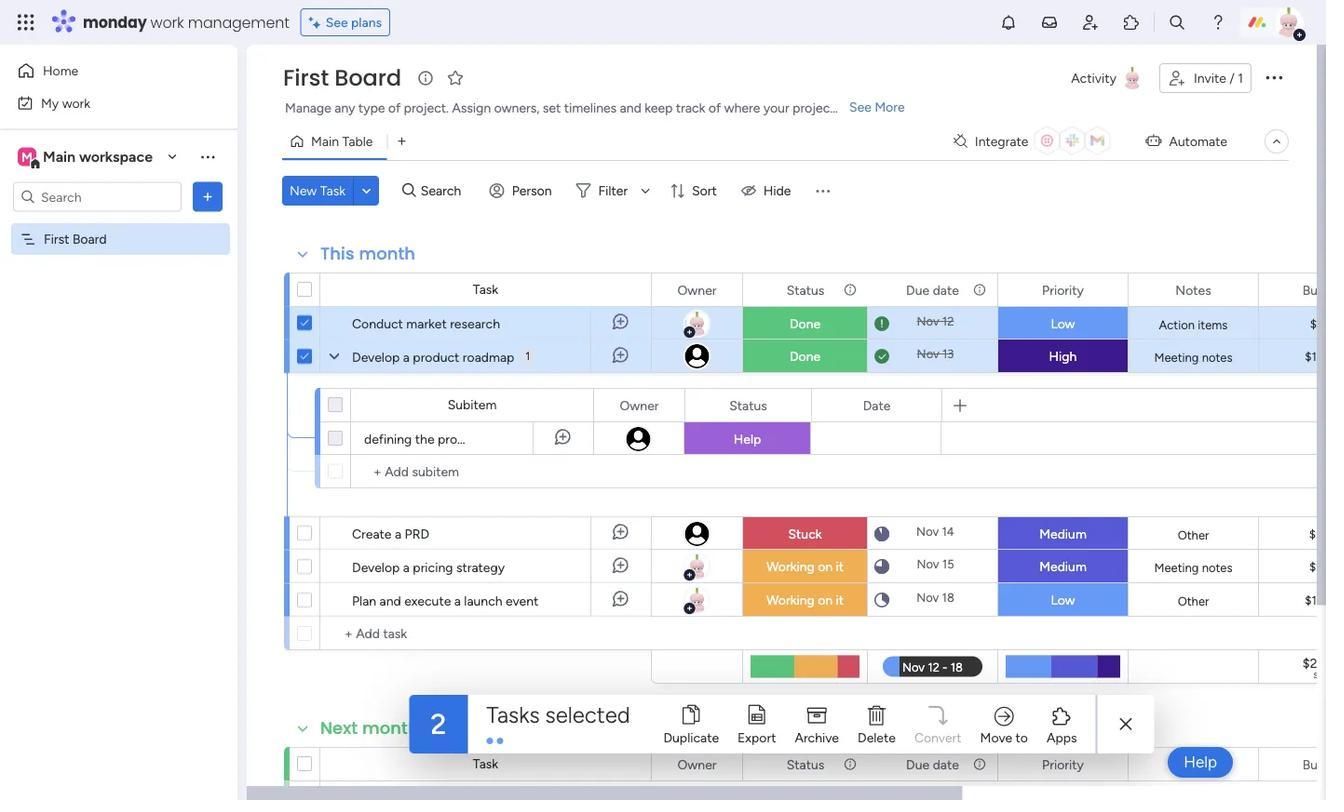 Task type: describe. For each thing, give the bounding box(es) containing it.
column information image
[[843, 283, 858, 298]]

options image
[[1263, 66, 1285, 88]]

see plans
[[326, 14, 382, 30]]

next month
[[320, 717, 419, 741]]

due for this month
[[906, 282, 930, 298]]

/
[[1230, 70, 1235, 86]]

1 inside button
[[526, 350, 530, 363]]

select product image
[[17, 13, 35, 32]]

+ Add task text field
[[330, 623, 643, 645]]

type
[[358, 100, 385, 116]]

$50
[[1309, 528, 1326, 543]]

date
[[863, 398, 891, 414]]

strategy
[[456, 560, 505, 576]]

1 $1,0 from the top
[[1305, 350, 1326, 365]]

2 horizontal spatial and
[[620, 100, 642, 116]]

nov 15
[[917, 557, 954, 572]]

filter button
[[569, 176, 657, 206]]

duplicate
[[664, 731, 719, 746]]

first inside first board list box
[[44, 231, 69, 247]]

execute
[[404, 593, 451, 609]]

product
[[413, 349, 459, 365]]

main table
[[311, 134, 373, 149]]

apps
[[1047, 730, 1077, 746]]

tasks
[[487, 702, 540, 729]]

status for subitem
[[729, 398, 767, 414]]

Search in workspace field
[[39, 186, 156, 208]]

prd
[[405, 526, 429, 542]]

defining the product's goals, features, and milestones.
[[364, 431, 678, 447]]

assign
[[452, 100, 491, 116]]

goals,
[[496, 431, 530, 447]]

0 vertical spatial owner
[[678, 282, 717, 298]]

This month field
[[316, 242, 420, 266]]

milestones.
[[612, 431, 678, 447]]

the
[[415, 431, 435, 447]]

1 on from the top
[[818, 559, 833, 575]]

manage any type of project. assign owners, set timelines and keep track of where your project stands.
[[285, 100, 880, 116]]

plan and execute a launch event
[[352, 593, 539, 609]]

main workspace
[[43, 148, 153, 166]]

1 vertical spatial owner field
[[615, 395, 664, 416]]

2 notes from the top
[[1202, 561, 1233, 576]]

create a prd
[[352, 526, 429, 542]]

2 medium from the top
[[1040, 559, 1087, 575]]

main for main table
[[311, 134, 339, 149]]

1 medium from the top
[[1040, 527, 1087, 543]]

0 vertical spatial board
[[335, 62, 401, 94]]

tasks selected
[[487, 702, 630, 729]]

2 it from the top
[[836, 593, 844, 609]]

nov 18
[[917, 591, 955, 606]]

due date for this month
[[906, 282, 959, 298]]

invite members image
[[1081, 13, 1100, 32]]

due date field for this month
[[902, 280, 964, 300]]

2 meeting from the top
[[1154, 561, 1199, 576]]

arrow down image
[[634, 180, 657, 202]]

2 other from the top
[[1178, 594, 1209, 609]]

$2,8 sum
[[1303, 656, 1326, 682]]

priority for 2nd priority field from the bottom of the page
[[1042, 282, 1084, 298]]

develop a pricing strategy
[[352, 560, 505, 576]]

home button
[[11, 56, 200, 86]]

help inside help button
[[1184, 753, 1217, 773]]

management
[[188, 12, 289, 33]]

stuck
[[788, 527, 822, 543]]

0 horizontal spatial and
[[380, 593, 401, 609]]

1 inside button
[[1238, 70, 1243, 86]]

1 button
[[522, 340, 534, 373]]

launch
[[464, 593, 503, 609]]

sum
[[1313, 668, 1326, 682]]

new task button
[[282, 176, 353, 206]]

selected
[[545, 702, 630, 729]]

monday work management
[[83, 12, 289, 33]]

create
[[352, 526, 392, 542]]

develop a product roadmap
[[352, 349, 514, 365]]

status field for task
[[782, 755, 829, 775]]

invite
[[1194, 70, 1226, 86]]

0 vertical spatial help
[[734, 432, 761, 448]]

1 vertical spatial owner
[[620, 398, 659, 414]]

15
[[942, 557, 954, 572]]

product's
[[438, 431, 493, 447]]

see for see more
[[849, 99, 872, 115]]

month for this month
[[359, 242, 415, 266]]

develop for develop a pricing strategy
[[352, 560, 400, 576]]

integrate
[[975, 134, 1029, 149]]

1 meeting from the top
[[1154, 350, 1199, 365]]

13
[[942, 347, 954, 362]]

see plans button
[[301, 8, 390, 36]]

priority for second priority field
[[1042, 757, 1084, 773]]

where
[[724, 100, 760, 116]]

to
[[1016, 731, 1028, 746]]

v2 overdue deadline image
[[875, 315, 889, 333]]

1 notes from the top
[[1202, 350, 1233, 365]]

market
[[406, 316, 447, 332]]

convert
[[915, 731, 962, 746]]

new
[[290, 183, 317, 199]]

event
[[506, 593, 539, 609]]

notifications image
[[999, 13, 1018, 32]]

1 other from the top
[[1178, 528, 1209, 543]]

nov 13
[[917, 347, 954, 362]]

work for my
[[62, 95, 90, 111]]

Next month field
[[316, 717, 423, 741]]

1 horizontal spatial first
[[283, 62, 329, 94]]

menu image
[[813, 182, 832, 200]]

collapse board header image
[[1269, 134, 1284, 149]]

this month
[[320, 242, 415, 266]]

14
[[942, 525, 955, 540]]

owners,
[[494, 100, 540, 116]]

see more link
[[848, 98, 907, 116]]

2 priority field from the top
[[1038, 755, 1089, 775]]

1 it from the top
[[836, 559, 844, 575]]

0 vertical spatial status
[[787, 282, 825, 298]]

new task
[[290, 183, 346, 199]]

invite / 1
[[1194, 70, 1243, 86]]

roadmap
[[463, 349, 514, 365]]

date for this month
[[933, 282, 959, 298]]

more
[[875, 99, 905, 115]]

nov for nov 13
[[917, 347, 940, 362]]

research
[[450, 316, 500, 332]]

defining
[[364, 431, 412, 447]]

manage
[[285, 100, 331, 116]]

keep
[[645, 100, 673, 116]]

conduct market research
[[352, 316, 500, 332]]

status for task
[[787, 757, 825, 773]]

first board inside list box
[[44, 231, 107, 247]]

month for next month
[[362, 717, 419, 741]]

a for pricing
[[403, 560, 410, 576]]

timelines
[[564, 100, 617, 116]]

sort
[[692, 183, 717, 199]]

main for main workspace
[[43, 148, 75, 166]]

filter
[[598, 183, 628, 199]]

Date field
[[858, 395, 895, 416]]

project.
[[404, 100, 449, 116]]

a left launch
[[454, 593, 461, 609]]

dapulse integrations image
[[954, 135, 968, 149]]

notes for first notes field from the bottom
[[1176, 757, 1211, 773]]

help image
[[1209, 13, 1228, 32]]

due for next month
[[906, 757, 930, 773]]

sort button
[[662, 176, 728, 206]]

done for develop a product roadmap
[[790, 349, 821, 365]]

subitem
[[448, 397, 497, 413]]

track
[[676, 100, 705, 116]]

see for see plans
[[326, 14, 348, 30]]



Task type: locate. For each thing, give the bounding box(es) containing it.
meeting
[[1154, 350, 1199, 365], [1154, 561, 1199, 576]]

0 vertical spatial it
[[836, 559, 844, 575]]

0 vertical spatial work
[[150, 12, 184, 33]]

nov 14
[[917, 525, 955, 540]]

main table button
[[282, 127, 387, 156]]

task down tasks
[[473, 757, 498, 773]]

this
[[320, 242, 354, 266]]

1 working on it from the top
[[766, 559, 844, 575]]

activity
[[1071, 70, 1117, 86]]

board inside list box
[[72, 231, 107, 247]]

1 vertical spatial meeting
[[1154, 561, 1199, 576]]

1 due date field from the top
[[902, 280, 964, 300]]

0 horizontal spatial 1
[[526, 350, 530, 363]]

nov left 14 at right bottom
[[917, 525, 939, 540]]

1 vertical spatial 1
[[526, 350, 530, 363]]

1 vertical spatial priority field
[[1038, 755, 1089, 775]]

2 working on it from the top
[[766, 593, 844, 609]]

1 right /
[[1238, 70, 1243, 86]]

due down convert
[[906, 757, 930, 773]]

1 horizontal spatial and
[[588, 431, 609, 447]]

task for next month
[[473, 757, 498, 773]]

1 vertical spatial medium
[[1040, 559, 1087, 575]]

notes for 1st notes field
[[1176, 282, 1211, 298]]

0 horizontal spatial work
[[62, 95, 90, 111]]

a left product at left
[[403, 349, 410, 365]]

0 vertical spatial due date field
[[902, 280, 964, 300]]

1 vertical spatial notes
[[1176, 757, 1211, 773]]

items
[[1198, 318, 1228, 332]]

month
[[359, 242, 415, 266], [362, 717, 419, 741]]

0 horizontal spatial first board
[[44, 231, 107, 247]]

v2 search image
[[402, 180, 416, 201]]

2
[[431, 708, 446, 742]]

and right the plan
[[380, 593, 401, 609]]

1 vertical spatial done
[[790, 349, 821, 365]]

main inside workspace selection element
[[43, 148, 75, 166]]

m
[[21, 149, 33, 165]]

1 vertical spatial $1,0
[[1305, 594, 1326, 609]]

move to
[[980, 731, 1028, 746]]

apps image
[[1122, 13, 1141, 32]]

0 vertical spatial notes field
[[1171, 280, 1216, 300]]

1 vertical spatial develop
[[352, 560, 400, 576]]

Search field
[[416, 178, 472, 204]]

due date field for next month
[[902, 755, 964, 775]]

column information image
[[972, 283, 987, 298], [843, 758, 858, 773], [972, 758, 987, 773]]

1 vertical spatial due date field
[[902, 755, 964, 775]]

a for product
[[403, 349, 410, 365]]

help button
[[1168, 748, 1233, 779]]

2 vertical spatial status
[[787, 757, 825, 773]]

0 vertical spatial on
[[818, 559, 833, 575]]

0 horizontal spatial of
[[388, 100, 401, 116]]

see left more
[[849, 99, 872, 115]]

month right this
[[359, 242, 415, 266]]

1 vertical spatial priority
[[1042, 757, 1084, 773]]

0 vertical spatial status field
[[782, 280, 829, 300]]

1 priority from the top
[[1042, 282, 1084, 298]]

0 vertical spatial date
[[933, 282, 959, 298]]

export
[[738, 731, 776, 746]]

a left the pricing at the bottom of the page
[[403, 560, 410, 576]]

1 notes from the top
[[1176, 282, 1211, 298]]

person
[[512, 183, 552, 199]]

4 nov from the top
[[917, 557, 939, 572]]

priority up high
[[1042, 282, 1084, 298]]

0 horizontal spatial see
[[326, 14, 348, 30]]

my
[[41, 95, 59, 111]]

work right monday at top
[[150, 12, 184, 33]]

1 vertical spatial first
[[44, 231, 69, 247]]

2 due date from the top
[[906, 757, 959, 773]]

of right "track"
[[709, 100, 721, 116]]

options image
[[198, 188, 217, 206]]

features,
[[533, 431, 584, 447]]

see inside button
[[326, 14, 348, 30]]

v2 done deadline image
[[875, 348, 889, 366]]

first up manage
[[283, 62, 329, 94]]

month left 2
[[362, 717, 419, 741]]

0 vertical spatial notes
[[1202, 350, 1233, 365]]

Due date field
[[902, 280, 964, 300], [902, 755, 964, 775]]

autopilot image
[[1146, 129, 1162, 153]]

nov for nov 15
[[917, 557, 939, 572]]

2 nov from the top
[[917, 347, 940, 362]]

hide
[[764, 183, 791, 199]]

priority
[[1042, 282, 1084, 298], [1042, 757, 1084, 773]]

and left keep
[[620, 100, 642, 116]]

0 vertical spatial $1,0
[[1305, 350, 1326, 365]]

1 develop from the top
[[352, 349, 400, 365]]

1 of from the left
[[388, 100, 401, 116]]

0 vertical spatial done
[[790, 316, 821, 332]]

0 horizontal spatial board
[[72, 231, 107, 247]]

1 vertical spatial date
[[933, 757, 959, 773]]

first board list box
[[0, 220, 237, 507]]

working
[[766, 559, 815, 575], [766, 593, 815, 609]]

2 develop from the top
[[352, 560, 400, 576]]

first
[[283, 62, 329, 94], [44, 231, 69, 247]]

task for this month
[[473, 282, 498, 298]]

plans
[[351, 14, 382, 30]]

set
[[543, 100, 561, 116]]

1 vertical spatial other
[[1178, 594, 1209, 609]]

0 vertical spatial owner field
[[673, 280, 721, 300]]

0 horizontal spatial first
[[44, 231, 69, 247]]

0 vertical spatial priority field
[[1038, 280, 1089, 300]]

board down search in workspace field on the left of the page
[[72, 231, 107, 247]]

column information image for this month
[[972, 283, 987, 298]]

show board description image
[[414, 69, 437, 88]]

1 horizontal spatial of
[[709, 100, 721, 116]]

0 vertical spatial first
[[283, 62, 329, 94]]

due date field up nov 12
[[902, 280, 964, 300]]

1 vertical spatial it
[[836, 593, 844, 609]]

work inside button
[[62, 95, 90, 111]]

ruby anderson image
[[1274, 7, 1304, 37]]

inbox image
[[1040, 13, 1059, 32]]

2 low from the top
[[1051, 593, 1075, 609]]

1 priority field from the top
[[1038, 280, 1089, 300]]

2 notes from the top
[[1176, 757, 1211, 773]]

invite / 1 button
[[1159, 63, 1252, 93]]

1 vertical spatial board
[[72, 231, 107, 247]]

1 low from the top
[[1051, 316, 1075, 332]]

done
[[790, 316, 821, 332], [790, 349, 821, 365]]

1 horizontal spatial board
[[335, 62, 401, 94]]

and right features,
[[588, 431, 609, 447]]

2 notes field from the top
[[1171, 755, 1216, 775]]

high
[[1049, 349, 1077, 365]]

priority field down apps
[[1038, 755, 1089, 775]]

0 vertical spatial meeting
[[1154, 350, 1199, 365]]

it
[[836, 559, 844, 575], [836, 593, 844, 609]]

0 vertical spatial task
[[320, 183, 346, 199]]

2 vertical spatial task
[[473, 757, 498, 773]]

2 priority from the top
[[1042, 757, 1084, 773]]

$1,0 down $10
[[1305, 350, 1326, 365]]

1 vertical spatial due date
[[906, 757, 959, 773]]

action
[[1159, 318, 1195, 332]]

done for conduct market research
[[790, 316, 821, 332]]

2 of from the left
[[709, 100, 721, 116]]

1 vertical spatial working
[[766, 593, 815, 609]]

priority down apps
[[1042, 757, 1084, 773]]

develop for develop a product roadmap
[[352, 349, 400, 365]]

home
[[43, 63, 78, 79]]

due
[[906, 282, 930, 298], [906, 757, 930, 773]]

done left v2 done deadline icon
[[790, 349, 821, 365]]

Owner field
[[673, 280, 721, 300], [615, 395, 664, 416], [673, 755, 721, 775]]

0 vertical spatial and
[[620, 100, 642, 116]]

column information image for next month
[[972, 758, 987, 773]]

priority field up high
[[1038, 280, 1089, 300]]

workspace options image
[[198, 147, 217, 166]]

0 vertical spatial develop
[[352, 349, 400, 365]]

nov left 12
[[917, 314, 939, 329]]

0 vertical spatial priority
[[1042, 282, 1084, 298]]

task up research at the left top of the page
[[473, 282, 498, 298]]

0 vertical spatial meeting notes
[[1154, 350, 1233, 365]]

1 due date from the top
[[906, 282, 959, 298]]

angle down image
[[362, 184, 371, 198]]

board
[[335, 62, 401, 94], [72, 231, 107, 247]]

$10
[[1310, 317, 1326, 332]]

5 nov from the top
[[917, 591, 939, 606]]

3 nov from the top
[[917, 525, 939, 540]]

due date up nov 12
[[906, 282, 959, 298]]

nov left the 18
[[917, 591, 939, 606]]

0 vertical spatial notes
[[1176, 282, 1211, 298]]

due date for next month
[[906, 757, 959, 773]]

1 vertical spatial month
[[362, 717, 419, 741]]

1 vertical spatial meeting notes
[[1154, 561, 1233, 576]]

develop down create
[[352, 560, 400, 576]]

1 nov from the top
[[917, 314, 939, 329]]

board up type
[[335, 62, 401, 94]]

work
[[150, 12, 184, 33], [62, 95, 90, 111]]

2 on from the top
[[818, 593, 833, 609]]

2 due date field from the top
[[902, 755, 964, 775]]

done left v2 overdue deadline image
[[790, 316, 821, 332]]

2 $1,0 from the top
[[1305, 594, 1326, 609]]

1 vertical spatial on
[[818, 593, 833, 609]]

1 vertical spatial status field
[[725, 395, 772, 416]]

1 working from the top
[[766, 559, 815, 575]]

0 vertical spatial due
[[906, 282, 930, 298]]

date up 12
[[933, 282, 959, 298]]

Status field
[[782, 280, 829, 300], [725, 395, 772, 416], [782, 755, 829, 775]]

status field for subitem
[[725, 395, 772, 416]]

nov for nov 18
[[917, 591, 939, 606]]

1 horizontal spatial see
[[849, 99, 872, 115]]

nov for nov 12
[[917, 314, 939, 329]]

main left the table
[[311, 134, 339, 149]]

$1,0
[[1305, 350, 1326, 365], [1305, 594, 1326, 609]]

$1,0 down $20
[[1305, 594, 1326, 609]]

of right type
[[388, 100, 401, 116]]

0 vertical spatial 1
[[1238, 70, 1243, 86]]

delete
[[858, 731, 896, 746]]

0 vertical spatial working on it
[[766, 559, 844, 575]]

2 working from the top
[[766, 593, 815, 609]]

due date down convert
[[906, 757, 959, 773]]

nov for nov 14
[[917, 525, 939, 540]]

1 vertical spatial status
[[729, 398, 767, 414]]

date for next month
[[933, 757, 959, 773]]

0 vertical spatial working
[[766, 559, 815, 575]]

search everything image
[[1168, 13, 1187, 32]]

1 date from the top
[[933, 282, 959, 298]]

2 vertical spatial owner field
[[673, 755, 721, 775]]

first down search in workspace field on the left of the page
[[44, 231, 69, 247]]

plan
[[352, 593, 376, 609]]

1 vertical spatial notes
[[1202, 561, 1233, 576]]

any
[[335, 100, 355, 116]]

0 vertical spatial low
[[1051, 316, 1075, 332]]

workspace selection element
[[18, 146, 156, 170]]

see more
[[849, 99, 905, 115]]

work for monday
[[150, 12, 184, 33]]

main
[[311, 134, 339, 149], [43, 148, 75, 166]]

low
[[1051, 316, 1075, 332], [1051, 593, 1075, 609]]

12
[[942, 314, 954, 329]]

move
[[980, 731, 1013, 746]]

1 vertical spatial low
[[1051, 593, 1075, 609]]

other
[[1178, 528, 1209, 543], [1178, 594, 1209, 609]]

nov left 13 at the top right
[[917, 347, 940, 362]]

0 vertical spatial medium
[[1040, 527, 1087, 543]]

1 vertical spatial work
[[62, 95, 90, 111]]

see
[[326, 14, 348, 30], [849, 99, 872, 115]]

automate
[[1169, 134, 1228, 149]]

1 vertical spatial help
[[1184, 753, 1217, 773]]

1 horizontal spatial main
[[311, 134, 339, 149]]

1 vertical spatial task
[[473, 282, 498, 298]]

of
[[388, 100, 401, 116], [709, 100, 721, 116]]

due date field down convert
[[902, 755, 964, 775]]

1 due from the top
[[906, 282, 930, 298]]

first board up any
[[283, 62, 401, 94]]

1 vertical spatial notes field
[[1171, 755, 1216, 775]]

1
[[1238, 70, 1243, 86], [526, 350, 530, 363]]

main right workspace image
[[43, 148, 75, 166]]

0 vertical spatial see
[[326, 14, 348, 30]]

1 horizontal spatial first board
[[283, 62, 401, 94]]

task right new
[[320, 183, 346, 199]]

0 vertical spatial due date
[[906, 282, 959, 298]]

option
[[0, 223, 237, 226]]

1 vertical spatial see
[[849, 99, 872, 115]]

1 horizontal spatial 1
[[1238, 70, 1243, 86]]

your
[[764, 100, 790, 116]]

2 vertical spatial and
[[380, 593, 401, 609]]

nov
[[917, 314, 939, 329], [917, 347, 940, 362], [917, 525, 939, 540], [917, 557, 939, 572], [917, 591, 939, 606]]

workspace image
[[18, 147, 36, 167]]

0 horizontal spatial main
[[43, 148, 75, 166]]

1 done from the top
[[790, 316, 821, 332]]

Notes field
[[1171, 280, 1216, 300], [1171, 755, 1216, 775]]

2 vertical spatial owner
[[678, 757, 717, 773]]

1 vertical spatial first board
[[44, 231, 107, 247]]

first board
[[283, 62, 401, 94], [44, 231, 107, 247]]

date down convert
[[933, 757, 959, 773]]

a left prd
[[395, 526, 402, 542]]

workspace
[[79, 148, 153, 166]]

0 vertical spatial month
[[359, 242, 415, 266]]

notes
[[1202, 350, 1233, 365], [1202, 561, 1233, 576]]

develop down conduct
[[352, 349, 400, 365]]

1 notes field from the top
[[1171, 280, 1216, 300]]

date
[[933, 282, 959, 298], [933, 757, 959, 773]]

0 vertical spatial first board
[[283, 62, 401, 94]]

1 meeting notes from the top
[[1154, 350, 1233, 365]]

0 horizontal spatial help
[[734, 432, 761, 448]]

main inside button
[[311, 134, 339, 149]]

a for prd
[[395, 526, 402, 542]]

2 date from the top
[[933, 757, 959, 773]]

Priority field
[[1038, 280, 1089, 300], [1038, 755, 1089, 775]]

table
[[342, 134, 373, 149]]

meeting notes
[[1154, 350, 1233, 365], [1154, 561, 1233, 576]]

add to favorites image
[[446, 68, 465, 87]]

First Board field
[[278, 62, 406, 94]]

owner
[[678, 282, 717, 298], [620, 398, 659, 414], [678, 757, 717, 773]]

1 horizontal spatial work
[[150, 12, 184, 33]]

2 meeting notes from the top
[[1154, 561, 1233, 576]]

work right my
[[62, 95, 90, 111]]

task inside button
[[320, 183, 346, 199]]

2 done from the top
[[790, 349, 821, 365]]

see left plans
[[326, 14, 348, 30]]

+ Add subitem text field
[[360, 461, 554, 483]]

None field
[[1298, 280, 1326, 300], [1298, 755, 1326, 775], [1298, 280, 1326, 300], [1298, 755, 1326, 775]]

monday
[[83, 12, 147, 33]]

nov left 15
[[917, 557, 939, 572]]

1 right roadmap
[[526, 350, 530, 363]]

activity button
[[1064, 63, 1152, 93]]

1 vertical spatial working on it
[[766, 593, 844, 609]]

1 vertical spatial due
[[906, 757, 930, 773]]

medium
[[1040, 527, 1087, 543], [1040, 559, 1087, 575]]

1 horizontal spatial help
[[1184, 753, 1217, 773]]

on
[[818, 559, 833, 575], [818, 593, 833, 609]]

$20
[[1309, 560, 1326, 575]]

first board down search in workspace field on the left of the page
[[44, 231, 107, 247]]

due up nov 12
[[906, 282, 930, 298]]

2 vertical spatial status field
[[782, 755, 829, 775]]

2 due from the top
[[906, 757, 930, 773]]

person button
[[482, 176, 563, 206]]

0 vertical spatial other
[[1178, 528, 1209, 543]]

add view image
[[398, 135, 406, 148]]

archive
[[795, 731, 839, 746]]

1 vertical spatial and
[[588, 431, 609, 447]]



Task type: vqa. For each thing, say whether or not it's contained in the screenshot.
Update feed image
no



